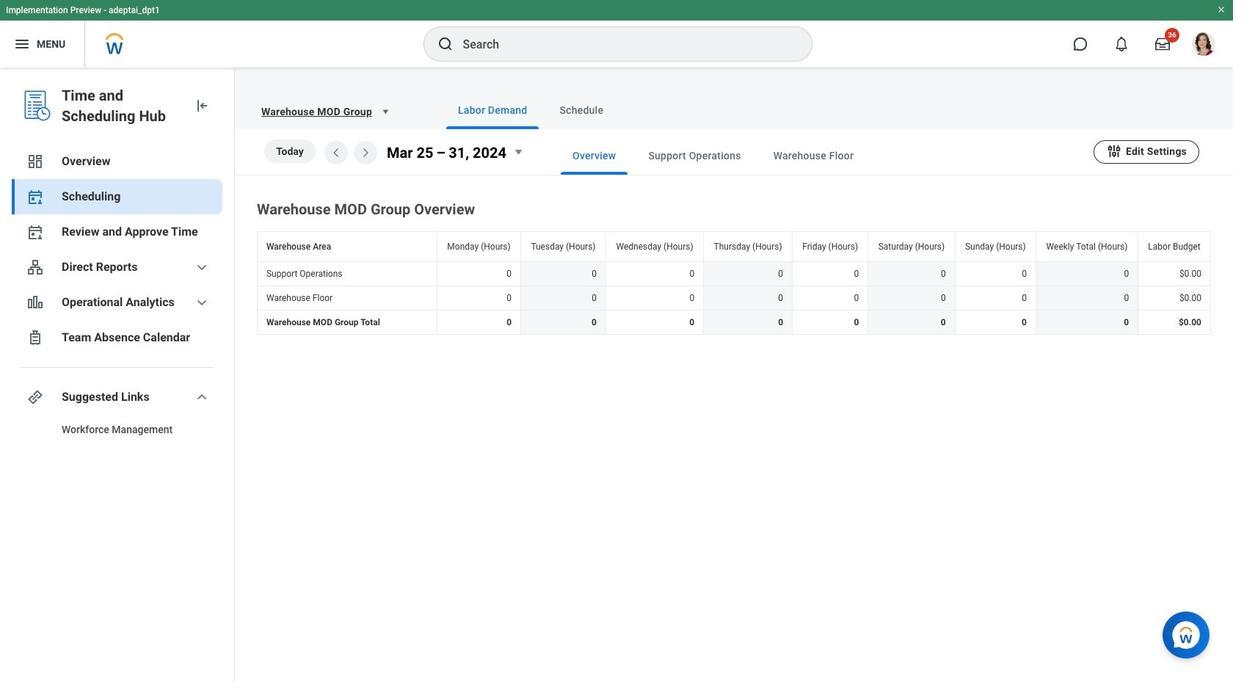 Task type: locate. For each thing, give the bounding box(es) containing it.
chevron down small image
[[193, 294, 211, 311], [193, 388, 211, 406]]

calendar user solid image
[[26, 188, 44, 206]]

link image
[[26, 388, 44, 406]]

profile logan mcneil image
[[1193, 32, 1216, 59]]

inbox large image
[[1156, 37, 1171, 51]]

0 vertical spatial caret down small image
[[378, 104, 393, 119]]

calendar user solid image
[[26, 223, 44, 241]]

dashboard image
[[26, 153, 44, 170]]

close environment banner image
[[1218, 5, 1226, 14]]

chevron down small image
[[193, 259, 211, 276]]

0 horizontal spatial caret down small image
[[378, 104, 393, 119]]

tab panel
[[235, 129, 1234, 338]]

time and scheduling hub element
[[62, 85, 181, 126]]

chevron down small image for chart image
[[193, 294, 211, 311]]

caret down small image
[[378, 104, 393, 119], [510, 143, 527, 161]]

0 vertical spatial tab list
[[417, 91, 1216, 129]]

1 vertical spatial chevron down small image
[[193, 388, 211, 406]]

2 chevron down small image from the top
[[193, 388, 211, 406]]

view team image
[[26, 259, 44, 276]]

justify image
[[13, 35, 31, 53]]

navigation pane region
[[0, 68, 235, 682]]

Search Workday  search field
[[463, 28, 782, 60]]

0 vertical spatial chevron down small image
[[193, 294, 211, 311]]

1 chevron down small image from the top
[[193, 294, 211, 311]]

tab list
[[417, 91, 1216, 129], [532, 137, 1094, 175]]

1 vertical spatial caret down small image
[[510, 143, 527, 161]]

banner
[[0, 0, 1234, 68]]



Task type: describe. For each thing, give the bounding box(es) containing it.
configure image
[[1107, 143, 1123, 159]]

transformation import image
[[193, 97, 211, 115]]

chevron right small image
[[357, 144, 375, 161]]

chevron left small image
[[328, 144, 345, 161]]

task timeoff image
[[26, 329, 44, 347]]

1 horizontal spatial caret down small image
[[510, 143, 527, 161]]

search image
[[437, 35, 454, 53]]

notifications large image
[[1115, 37, 1130, 51]]

1 vertical spatial tab list
[[532, 137, 1094, 175]]

chevron down small image for 'link' 'image'
[[193, 388, 211, 406]]

chart image
[[26, 294, 44, 311]]



Task type: vqa. For each thing, say whether or not it's contained in the screenshot.
Logan McNeil Image
no



